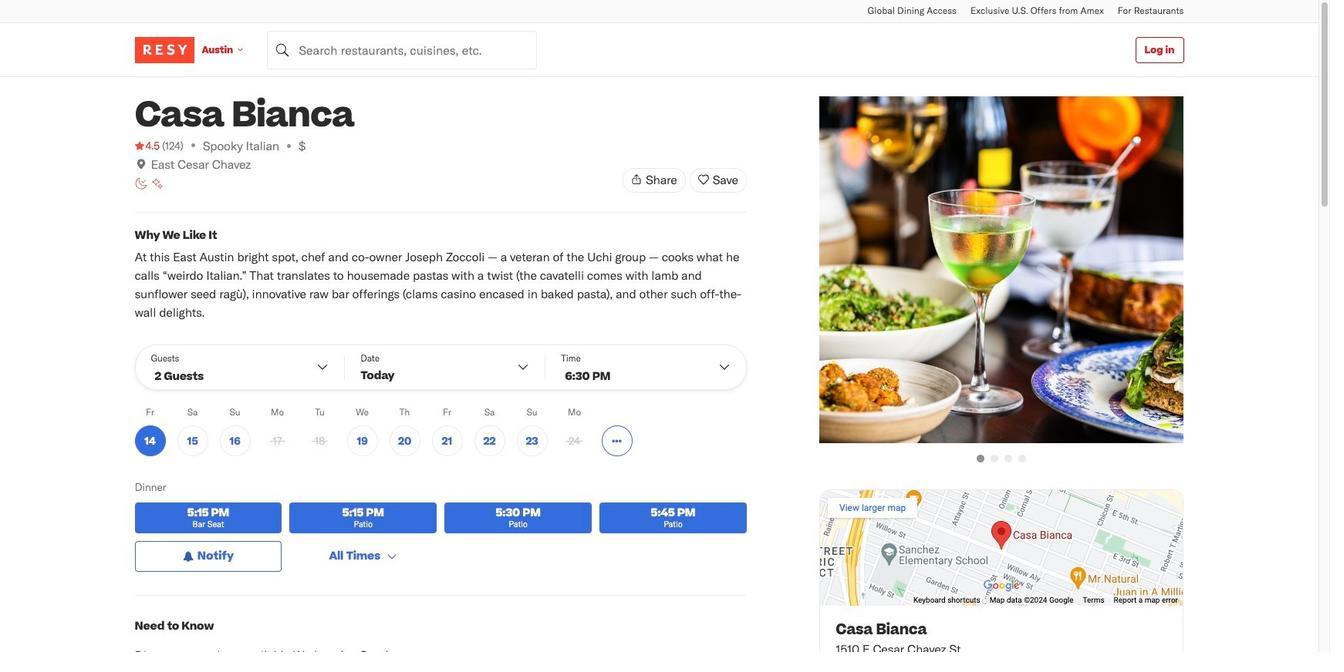 Task type: vqa. For each thing, say whether or not it's contained in the screenshot.
"field"
yes



Task type: describe. For each thing, give the bounding box(es) containing it.
4.5 out of 5 stars image
[[135, 138, 160, 154]]



Task type: locate. For each thing, give the bounding box(es) containing it.
Search restaurants, cuisines, etc. text field
[[267, 30, 537, 69]]

None field
[[267, 30, 537, 69]]



